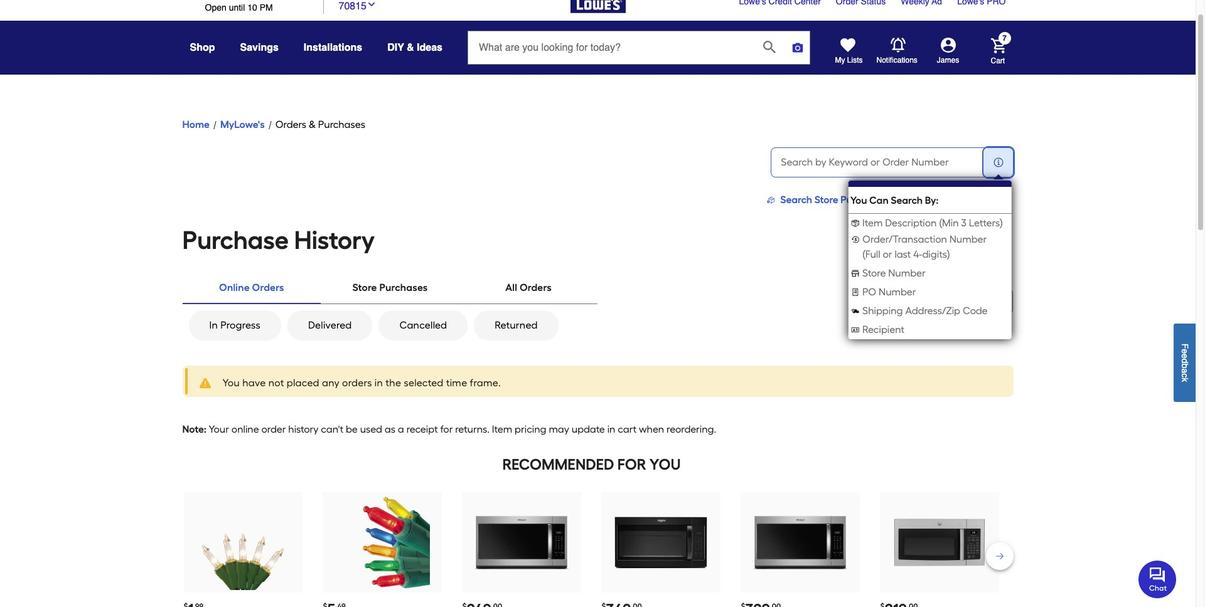 Task type: locate. For each thing, give the bounding box(es) containing it.
1 horizontal spatial you
[[650, 456, 681, 474]]

orders for online orders
[[252, 282, 284, 294]]

lowe's home improvement lists image
[[840, 38, 855, 53]]

number
[[950, 233, 987, 245], [889, 267, 926, 279], [879, 286, 916, 298]]

& inside button
[[309, 119, 316, 131]]

& inside button
[[407, 42, 414, 53]]

your
[[209, 424, 229, 436]]

(full
[[863, 249, 881, 260]]

number down the last
[[889, 267, 926, 279]]

history
[[294, 225, 375, 256]]

orders right all
[[520, 282, 552, 294]]

code
[[963, 305, 988, 317]]

in progress button
[[189, 311, 281, 341]]

info outlined image
[[992, 156, 1005, 169]]

note:
[[182, 424, 207, 436]]

1 vertical spatial in
[[608, 424, 616, 436]]

open
[[205, 3, 227, 13]]

purchases
[[318, 119, 365, 131], [379, 282, 428, 294]]

1 vertical spatial number
[[889, 267, 926, 279]]

diy & ideas button
[[388, 36, 443, 59]]

store left 'can'
[[815, 194, 839, 206]]

the
[[386, 377, 401, 389]]

1 horizontal spatial purchase
[[841, 194, 883, 206]]

orders right online
[[252, 282, 284, 294]]

shipping
[[863, 305, 903, 317]]

a
[[1180, 369, 1190, 373], [398, 424, 404, 436]]

orders inside online orders button
[[252, 282, 284, 294]]

(min
[[939, 217, 959, 229]]

number down 3
[[950, 233, 987, 245]]

number down store number
[[879, 286, 916, 298]]

shop button
[[190, 36, 215, 59]]

recommended for you heading
[[182, 453, 1001, 478]]

gpo member image
[[851, 269, 861, 279]]

until
[[229, 3, 245, 13]]

1 vertical spatial purchases
[[379, 282, 428, 294]]

number inside order/transaction number (full or last 4-digits)
[[950, 233, 987, 245]]

0 vertical spatial a
[[1180, 369, 1190, 373]]

1 vertical spatial you
[[223, 377, 240, 389]]

0 horizontal spatial &
[[309, 119, 316, 131]]

&
[[407, 42, 414, 53], [309, 119, 316, 131]]

in left the
[[375, 377, 383, 389]]

in
[[375, 377, 383, 389], [608, 424, 616, 436]]

you have not placed any orders in the selected time frame.
[[223, 377, 501, 389]]

e up 'd' on the bottom of the page
[[1180, 349, 1190, 354]]

reprint last receipt image
[[851, 287, 861, 297]]

2 e from the top
[[1180, 354, 1190, 359]]

returns.
[[455, 424, 490, 436]]

70815
[[339, 0, 367, 12]]

0 vertical spatial &
[[407, 42, 414, 53]]

1 horizontal spatial in
[[608, 424, 616, 436]]

diy & ideas
[[388, 42, 443, 53]]

purchase inside button
[[958, 194, 1001, 206]]

all
[[506, 282, 517, 294]]

10
[[248, 3, 257, 13]]

host outlined image
[[766, 195, 776, 205]]

1 vertical spatial &
[[309, 119, 316, 131]]

d
[[1180, 359, 1190, 364]]

purchase up "letters)"
[[958, 194, 1001, 206]]

a right as
[[398, 424, 404, 436]]

0 horizontal spatial search
[[781, 194, 813, 206]]

cart
[[991, 56, 1005, 65]]

holiday living 100-count 20.62-ft white incandescent plug-in christmas string lights image
[[196, 495, 291, 591]]

digits)
[[923, 249, 950, 260]]

1 e from the top
[[1180, 349, 1190, 354]]

ideas
[[417, 42, 443, 53]]

you right for
[[650, 456, 681, 474]]

installations button
[[304, 36, 362, 59]]

purchase for add store purchase
[[958, 194, 1001, 206]]

orders
[[275, 119, 306, 131], [252, 282, 284, 294], [520, 282, 552, 294]]

store number
[[863, 267, 926, 279]]

2 horizontal spatial you
[[851, 195, 867, 206]]

delivered button
[[288, 311, 373, 341]]

time
[[446, 377, 467, 389]]

you left 'can'
[[851, 195, 867, 206]]

whirlpool 1.7-cu ft 1000-watt over-the-range microwave (fingerprint resistant stainless steel) image
[[474, 495, 570, 591]]

installations
[[304, 42, 362, 53]]

b
[[1180, 364, 1190, 369]]

update
[[572, 424, 605, 436]]

2 vertical spatial number
[[879, 286, 916, 298]]

item right shipping outlined icon
[[863, 217, 883, 229]]

f e e d b a c k button
[[1174, 324, 1196, 402]]

Search Query text field
[[468, 31, 753, 64]]

0 horizontal spatial in
[[375, 377, 383, 389]]

0 vertical spatial number
[[950, 233, 987, 245]]

purchases inside button
[[318, 119, 365, 131]]

savings
[[240, 42, 279, 53]]

item left pricing
[[492, 424, 512, 436]]

2 search from the left
[[891, 195, 923, 206]]

store inside button
[[815, 194, 839, 206]]

orders right mylowe's
[[275, 119, 306, 131]]

store right add
[[932, 194, 956, 206]]

james
[[937, 56, 959, 65]]

1 search from the left
[[781, 194, 813, 206]]

mylowe's link
[[220, 117, 265, 132]]

3
[[961, 217, 967, 229]]

viewing:
[[866, 296, 906, 308]]

orders & purchases
[[275, 119, 365, 131]]

& for diy
[[407, 42, 414, 53]]

1 horizontal spatial item
[[863, 217, 883, 229]]

purchase up online
[[182, 225, 289, 256]]

search right host outlined image
[[781, 194, 813, 206]]

receipt
[[407, 424, 438, 436]]

0 horizontal spatial purchases
[[318, 119, 365, 131]]

0 horizontal spatial you
[[223, 377, 240, 389]]

purchases inside button
[[379, 282, 428, 294]]

2 vertical spatial you
[[650, 456, 681, 474]]

purchase up shipping outlined icon
[[841, 194, 883, 206]]

open until 10 pm
[[205, 3, 273, 13]]

2 horizontal spatial purchase
[[958, 194, 1001, 206]]

0 vertical spatial you
[[851, 195, 867, 206]]

online orders button
[[182, 273, 321, 303]]

you left have
[[223, 377, 240, 389]]

purchase
[[841, 194, 883, 206], [958, 194, 1001, 206], [182, 225, 289, 256]]

1 horizontal spatial search
[[891, 195, 923, 206]]

store purchases button
[[321, 273, 459, 303]]

1 horizontal spatial purchases
[[379, 282, 428, 294]]

chat invite button image
[[1139, 561, 1177, 599]]

purchase inside button
[[841, 194, 883, 206]]

you inside heading
[[650, 456, 681, 474]]

can
[[870, 195, 889, 206]]

search store purchase
[[776, 194, 883, 206]]

orders inside "all orders" button
[[520, 282, 552, 294]]

all orders
[[506, 282, 552, 294]]

None search field
[[468, 31, 811, 76]]

be
[[346, 424, 358, 436]]

a up k
[[1180, 369, 1190, 373]]

1 horizontal spatial &
[[407, 42, 414, 53]]

chevron down image
[[367, 0, 377, 9]]

my
[[835, 56, 845, 65]]

search up description
[[891, 195, 923, 206]]

e up b
[[1180, 354, 1190, 359]]

0 vertical spatial purchases
[[318, 119, 365, 131]]

purchase for search store purchase
[[841, 194, 883, 206]]

in progress
[[209, 320, 261, 332]]

1 vertical spatial item
[[492, 424, 512, 436]]

1 vertical spatial a
[[398, 424, 404, 436]]

you can search by:
[[851, 195, 939, 206]]

cancelled button
[[379, 311, 468, 341]]

number for po number
[[879, 286, 916, 298]]

when
[[639, 424, 664, 436]]

letters)
[[969, 217, 1003, 229]]

1 horizontal spatial a
[[1180, 369, 1190, 373]]

you
[[851, 195, 867, 206], [223, 377, 240, 389], [650, 456, 681, 474]]

Search by Keyword or Order Number text field
[[771, 155, 984, 170]]

in left 'cart'
[[608, 424, 616, 436]]

notifications
[[877, 56, 918, 65]]

camera image
[[792, 41, 804, 54]]

in
[[209, 320, 218, 332]]



Task type: vqa. For each thing, say whether or not it's contained in the screenshot.
toll-
no



Task type: describe. For each thing, give the bounding box(es) containing it.
0 horizontal spatial purchase
[[182, 225, 289, 256]]

orders & purchases button
[[275, 117, 365, 132]]

id outlined image
[[851, 325, 861, 335]]

search inside button
[[781, 194, 813, 206]]

or
[[883, 249, 893, 260]]

my lists
[[835, 56, 863, 65]]

0 vertical spatial item
[[863, 217, 883, 229]]

any
[[322, 377, 340, 389]]

0 horizontal spatial item
[[492, 424, 512, 436]]

store up 'delivered' button
[[353, 282, 377, 294]]

whirlpool 1.7-cu ft 1000-watt over-the-range microwave (stainless steel) image
[[753, 495, 849, 591]]

c
[[1180, 373, 1190, 378]]

add
[[911, 194, 930, 206]]

shipping outlined image
[[851, 218, 861, 228]]

plus image
[[895, 195, 905, 205]]

by:
[[925, 195, 939, 206]]

order
[[261, 424, 286, 436]]

online
[[232, 424, 259, 436]]

search image
[[763, 40, 776, 53]]

selected
[[404, 377, 444, 389]]

k
[[1180, 378, 1190, 382]]

ge staybright 100-count 24.7-ft multicolor led plug-in christmas string lights image
[[335, 495, 430, 591]]

online
[[219, 282, 250, 294]]

orders inside orders & purchases button
[[275, 119, 306, 131]]

search store purchase button
[[762, 193, 883, 208]]

savings button
[[240, 36, 279, 59]]

home
[[182, 119, 210, 131]]

note: your online order history can't be used as a receipt for returns. item pricing may update in cart when reordering.
[[182, 424, 717, 436]]

add store purchase
[[911, 194, 1001, 206]]

f e e d b a c k
[[1180, 344, 1190, 382]]

purchase history
[[182, 225, 375, 256]]

& for orders
[[309, 119, 316, 131]]

recipient
[[863, 324, 905, 336]]

order/transaction number (full or last 4-digits)
[[863, 233, 987, 260]]

warning filled image
[[197, 376, 213, 391]]

not
[[269, 377, 284, 389]]

you for you have not placed any orders in the selected time frame.
[[223, 377, 240, 389]]

recommended for you
[[503, 456, 681, 474]]

can't
[[321, 424, 344, 436]]

po
[[863, 286, 877, 298]]

james button
[[918, 38, 979, 65]]

description
[[885, 217, 937, 229]]

as
[[385, 424, 396, 436]]

0 horizontal spatial a
[[398, 424, 404, 436]]

number for order/transaction number (full or last 4-digits)
[[950, 233, 987, 245]]

shipping address/zip code
[[863, 305, 988, 317]]

rebate image
[[851, 235, 861, 245]]

lowe's home improvement logo image
[[570, 0, 626, 28]]

progress
[[220, 320, 261, 332]]

home link
[[182, 117, 210, 132]]

add store purchase button
[[890, 193, 1001, 208]]

reordering.
[[667, 424, 717, 436]]

cancelled
[[400, 320, 447, 332]]

cart
[[618, 424, 637, 436]]

used
[[360, 424, 382, 436]]

placed
[[287, 377, 319, 389]]

f
[[1180, 344, 1190, 349]]

all orders button
[[459, 273, 598, 303]]

mylowe's
[[220, 119, 265, 131]]

recommended
[[503, 456, 614, 474]]

whirlpool 1.7-cu ft 1000-watt over-the-range microwave (black) image
[[614, 495, 709, 591]]

a inside the f e e d b a c k button
[[1180, 369, 1190, 373]]

orders for all orders
[[520, 282, 552, 294]]

orders
[[342, 377, 372, 389]]

order/transaction
[[863, 233, 947, 245]]

have
[[242, 377, 266, 389]]

lowe's home improvement notification center image
[[891, 38, 906, 53]]

4-
[[914, 249, 923, 260]]

item description (min 3 letters)
[[863, 217, 1003, 229]]

lowe's home improvement cart image
[[991, 38, 1006, 53]]

you for you can search by:
[[851, 195, 867, 206]]

may
[[549, 424, 569, 436]]

number for store number
[[889, 267, 926, 279]]

returned
[[495, 320, 538, 332]]

ge 1.6-cu ft 1000-watt over-the-range microwave (stainless steel) image
[[892, 495, 988, 591]]

delivered
[[308, 320, 352, 332]]

frame.
[[470, 377, 501, 389]]

pm
[[260, 3, 273, 13]]

0 vertical spatial in
[[375, 377, 383, 389]]

pricing
[[515, 424, 547, 436]]

70815 button
[[339, 0, 377, 13]]

last
[[895, 249, 911, 260]]

7
[[1003, 34, 1007, 43]]

returned button
[[474, 311, 559, 341]]

pro order tracking image
[[851, 306, 861, 316]]

diy
[[388, 42, 404, 53]]

store right gpo member image
[[863, 267, 886, 279]]

online orders
[[219, 282, 284, 294]]

shop
[[190, 42, 215, 53]]

lists
[[848, 56, 863, 65]]



